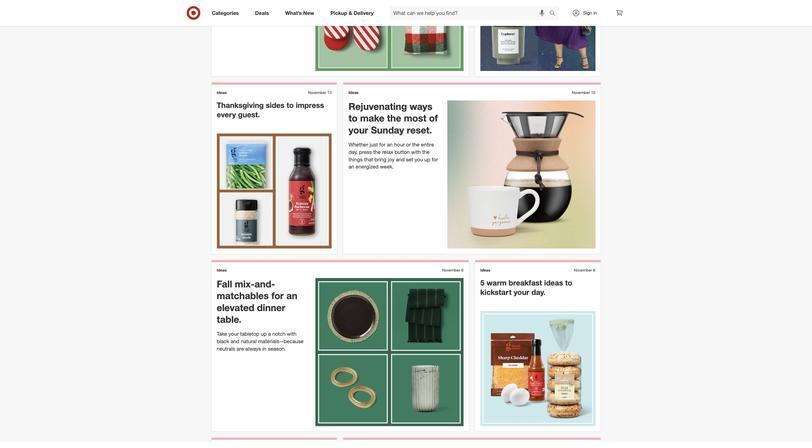 Task type: vqa. For each thing, say whether or not it's contained in the screenshot.
entire
yes



Task type: describe. For each thing, give the bounding box(es) containing it.
sign in link
[[567, 6, 608, 20]]

the down just
[[374, 149, 381, 155]]

pickup
[[331, 10, 348, 16]]

materials—because
[[258, 338, 304, 345]]

ways
[[410, 101, 433, 112]]

november for rejuvenating ways to make the most of your sunday reset. image
[[572, 90, 591, 95]]

1 horizontal spatial in
[[594, 10, 598, 16]]

5 warm breakfast ideas to kickstart your day.
[[481, 278, 573, 297]]

rejuvenating ways to make the most of your sunday reset.
[[349, 101, 438, 136]]

rejuvenating
[[349, 101, 407, 112]]

delivery
[[354, 10, 374, 16]]

festive home faves to get a holiday head start. image
[[316, 0, 464, 71]]

black
[[217, 338, 229, 345]]

what's new link
[[280, 6, 323, 20]]

relax
[[383, 149, 394, 155]]

rejuvenating ways to make the most of your sunday reset. image
[[448, 101, 596, 249]]

0 vertical spatial for
[[380, 141, 386, 148]]

with inside whether just for an hour or the entire day, press the relax button with the things that bring joy and set you up for an energized week.
[[412, 149, 421, 155]]

hour
[[395, 141, 405, 148]]

elevated
[[217, 302, 255, 314]]

sign
[[584, 10, 593, 16]]

deals
[[255, 10, 269, 16]]

and inside whether just for an hour or the entire day, press the relax button with the things that bring joy and set you up for an energized week.
[[396, 156, 405, 163]]

categories
[[212, 10, 239, 16]]

an inside fall mix-and- matchables for an elevated dinner table.
[[287, 290, 298, 302]]

in inside take your tabletop up a notch with black and natural materials—because neutrals are always in season.
[[263, 346, 267, 352]]

6 for fall mix-and-matchables for an elevated dinner table. image
[[462, 268, 464, 273]]

take your tabletop up a notch with black and natural materials—because neutrals are always in season.
[[217, 331, 304, 352]]

tabletop
[[240, 331, 260, 338]]

breakfast
[[509, 278, 543, 288]]

energized
[[356, 164, 379, 170]]

kickstart
[[481, 288, 512, 297]]

set
[[407, 156, 414, 163]]

What can we help you find? suggestions appear below search field
[[390, 6, 552, 20]]

matchables
[[217, 290, 269, 302]]

notch
[[273, 331, 286, 338]]

the right or
[[413, 141, 420, 148]]

to inside the 5 warm breakfast ideas to kickstart your day.
[[566, 278, 573, 288]]

fall mix-and- matchables for an elevated dinner table.
[[217, 278, 298, 325]]

your inside rejuvenating ways to make the most of your sunday reset.
[[349, 124, 369, 136]]

2 horizontal spatial an
[[387, 141, 393, 148]]

just
[[370, 141, 378, 148]]

table.
[[217, 314, 242, 325]]

november for thanksgiving sides to impress every guest. image
[[308, 90, 327, 95]]

week.
[[380, 164, 394, 170]]

day,
[[349, 149, 358, 155]]

a
[[268, 331, 271, 338]]

november for fall mix-and-matchables for an elevated dinner table. image
[[443, 268, 461, 273]]

13
[[328, 90, 332, 95]]

november 13
[[308, 90, 332, 95]]

sign in
[[584, 10, 598, 16]]

your inside take your tabletop up a notch with black and natural materials—because neutrals are always in season.
[[229, 331, 239, 338]]

&
[[349, 10, 353, 16]]

to for impress
[[287, 101, 294, 110]]

5
[[481, 278, 485, 288]]

sides
[[266, 101, 285, 110]]

make
[[361, 112, 385, 124]]

ideas for 5 warm breakfast ideas to kickstart your day. image
[[481, 268, 491, 273]]

november 10
[[572, 90, 596, 95]]

whether just for an hour or the entire day, press the relax button with the things that bring joy and set you up for an energized week.
[[349, 141, 438, 170]]

deals link
[[250, 6, 277, 20]]



Task type: locate. For each thing, give the bounding box(es) containing it.
mix-
[[235, 278, 255, 290]]

2 vertical spatial to
[[566, 278, 573, 288]]

to inside the thanksgiving sides to impress every guest.
[[287, 101, 294, 110]]

your up whether
[[349, 124, 369, 136]]

1 horizontal spatial for
[[380, 141, 386, 148]]

1 6 from the left
[[462, 268, 464, 273]]

1 horizontal spatial 6
[[594, 268, 596, 273]]

whether
[[349, 141, 369, 148]]

the up sunday
[[387, 112, 402, 124]]

1 horizontal spatial to
[[349, 112, 358, 124]]

0 horizontal spatial to
[[287, 101, 294, 110]]

search
[[547, 10, 563, 17]]

2 horizontal spatial your
[[514, 288, 530, 297]]

6
[[462, 268, 464, 273], [594, 268, 596, 273]]

up inside whether just for an hour or the entire day, press the relax button with the things that bring joy and set you up for an energized week.
[[425, 156, 431, 163]]

november
[[308, 90, 327, 95], [572, 90, 591, 95], [443, 268, 461, 273], [575, 268, 593, 273]]

neutrals
[[217, 346, 235, 352]]

in
[[594, 10, 598, 16], [263, 346, 267, 352]]

1 horizontal spatial and
[[396, 156, 405, 163]]

ideas for thanksgiving sides to impress every guest. image
[[217, 90, 227, 95]]

for
[[380, 141, 386, 148], [432, 156, 438, 163], [272, 290, 284, 302]]

guest.
[[238, 110, 260, 119]]

thanksgiving
[[217, 101, 264, 110]]

0 horizontal spatial and
[[231, 338, 240, 345]]

ideas up fall
[[217, 268, 227, 273]]

to right 'ideas'
[[566, 278, 573, 288]]

dinner
[[257, 302, 286, 314]]

2 vertical spatial your
[[229, 331, 239, 338]]

new
[[304, 10, 315, 16]]

0 vertical spatial and
[[396, 156, 405, 163]]

categories link
[[207, 6, 247, 20]]

sunday
[[371, 124, 405, 136]]

1 horizontal spatial with
[[412, 149, 421, 155]]

for right just
[[380, 141, 386, 148]]

0 vertical spatial up
[[425, 156, 431, 163]]

what's new
[[286, 10, 315, 16]]

1 november 6 from the left
[[443, 268, 464, 273]]

to for make
[[349, 112, 358, 124]]

most
[[404, 112, 427, 124]]

10
[[592, 90, 596, 95]]

your inside the 5 warm breakfast ideas to kickstart your day.
[[514, 288, 530, 297]]

ideas right 13
[[349, 90, 359, 95]]

what's
[[286, 10, 302, 16]]

november for 5 warm breakfast ideas to kickstart your day. image
[[575, 268, 593, 273]]

are
[[237, 346, 244, 352]]

things
[[349, 156, 363, 163]]

november 6 for fall mix-and-matchables for an elevated dinner table. image
[[443, 268, 464, 273]]

1 vertical spatial an
[[349, 164, 355, 170]]

1 vertical spatial to
[[349, 112, 358, 124]]

0 horizontal spatial for
[[272, 290, 284, 302]]

1 vertical spatial and
[[231, 338, 240, 345]]

up left a
[[261, 331, 267, 338]]

to left make
[[349, 112, 358, 124]]

1 horizontal spatial an
[[349, 164, 355, 170]]

0 vertical spatial your
[[349, 124, 369, 136]]

your right take
[[229, 331, 239, 338]]

1 vertical spatial with
[[287, 331, 297, 338]]

2 horizontal spatial to
[[566, 278, 573, 288]]

up inside take your tabletop up a notch with black and natural materials—because neutrals are always in season.
[[261, 331, 267, 338]]

2 6 from the left
[[594, 268, 596, 273]]

6 for 5 warm breakfast ideas to kickstart your day. image
[[594, 268, 596, 273]]

5 warm breakfast ideas to kickstart your day. image
[[481, 312, 596, 427]]

0 vertical spatial in
[[594, 10, 598, 16]]

and down button
[[396, 156, 405, 163]]

0 vertical spatial with
[[412, 149, 421, 155]]

0 horizontal spatial 6
[[462, 268, 464, 273]]

to inside rejuvenating ways to make the most of your sunday reset.
[[349, 112, 358, 124]]

take
[[217, 331, 227, 338]]

of
[[430, 112, 438, 124]]

0 vertical spatial to
[[287, 101, 294, 110]]

0 horizontal spatial with
[[287, 331, 297, 338]]

thanksgiving sides to impress every guest. image
[[217, 134, 332, 249]]

search button
[[547, 6, 563, 21]]

the down entire
[[423, 149, 430, 155]]

ideas
[[545, 278, 564, 288]]

0 horizontal spatial november 6
[[443, 268, 464, 273]]

the inside rejuvenating ways to make the most of your sunday reset.
[[387, 112, 402, 124]]

pickup & delivery
[[331, 10, 374, 16]]

and up are
[[231, 338, 240, 345]]

2 vertical spatial for
[[272, 290, 284, 302]]

fall mix-and-matchables for an elevated dinner table. image
[[316, 278, 464, 427]]

1 horizontal spatial your
[[349, 124, 369, 136]]

ideas up every
[[217, 90, 227, 95]]

0 horizontal spatial an
[[287, 290, 298, 302]]

2 horizontal spatial for
[[432, 156, 438, 163]]

november 6 for 5 warm breakfast ideas to kickstart your day. image
[[575, 268, 596, 273]]

always
[[246, 346, 261, 352]]

and inside take your tabletop up a notch with black and natural materials—because neutrals are always in season.
[[231, 338, 240, 345]]

november 6
[[443, 268, 464, 273], [575, 268, 596, 273]]

your
[[349, 124, 369, 136], [514, 288, 530, 297], [229, 331, 239, 338]]

and
[[396, 156, 405, 163], [231, 338, 240, 345]]

that
[[365, 156, 373, 163]]

pickup & delivery link
[[325, 6, 382, 20]]

up
[[425, 156, 431, 163], [261, 331, 267, 338]]

ideas for fall mix-and-matchables for an elevated dinner table. image
[[217, 268, 227, 273]]

0 horizontal spatial up
[[261, 331, 267, 338]]

with
[[412, 149, 421, 155], [287, 331, 297, 338]]

in right always at bottom
[[263, 346, 267, 352]]

season.
[[268, 346, 286, 352]]

reset.
[[407, 124, 433, 136]]

an
[[387, 141, 393, 148], [349, 164, 355, 170], [287, 290, 298, 302]]

natural
[[241, 338, 257, 345]]

0 horizontal spatial in
[[263, 346, 267, 352]]

2 november 6 from the left
[[575, 268, 596, 273]]

ideas to help sagittarius discover the world and themselves. image
[[481, 0, 596, 71]]

for up dinner
[[272, 290, 284, 302]]

2 vertical spatial an
[[287, 290, 298, 302]]

or
[[406, 141, 411, 148]]

button
[[395, 149, 410, 155]]

every
[[217, 110, 236, 119]]

ideas for rejuvenating ways to make the most of your sunday reset. image
[[349, 90, 359, 95]]

0 vertical spatial an
[[387, 141, 393, 148]]

impress
[[296, 101, 324, 110]]

with right notch
[[287, 331, 297, 338]]

1 horizontal spatial november 6
[[575, 268, 596, 273]]

bring
[[375, 156, 387, 163]]

with inside take your tabletop up a notch with black and natural materials—because neutrals are always in season.
[[287, 331, 297, 338]]

for right you
[[432, 156, 438, 163]]

up right you
[[425, 156, 431, 163]]

1 vertical spatial in
[[263, 346, 267, 352]]

1 horizontal spatial up
[[425, 156, 431, 163]]

fall
[[217, 278, 232, 290]]

1 vertical spatial up
[[261, 331, 267, 338]]

for inside fall mix-and- matchables for an elevated dinner table.
[[272, 290, 284, 302]]

to right sides
[[287, 101, 294, 110]]

you
[[415, 156, 423, 163]]

press
[[359, 149, 372, 155]]

joy
[[388, 156, 395, 163]]

entire
[[421, 141, 435, 148]]

1 vertical spatial your
[[514, 288, 530, 297]]

ideas up 5
[[481, 268, 491, 273]]

in right sign
[[594, 10, 598, 16]]

and-
[[255, 278, 275, 290]]

thanksgiving sides to impress every guest.
[[217, 101, 324, 119]]

ideas
[[217, 90, 227, 95], [349, 90, 359, 95], [217, 268, 227, 273], [481, 268, 491, 273]]

warm
[[487, 278, 507, 288]]

with up you
[[412, 149, 421, 155]]

1 vertical spatial for
[[432, 156, 438, 163]]

the
[[387, 112, 402, 124], [413, 141, 420, 148], [374, 149, 381, 155], [423, 149, 430, 155]]

day.
[[532, 288, 546, 297]]

0 horizontal spatial your
[[229, 331, 239, 338]]

your down breakfast
[[514, 288, 530, 297]]

to
[[287, 101, 294, 110], [349, 112, 358, 124], [566, 278, 573, 288]]



